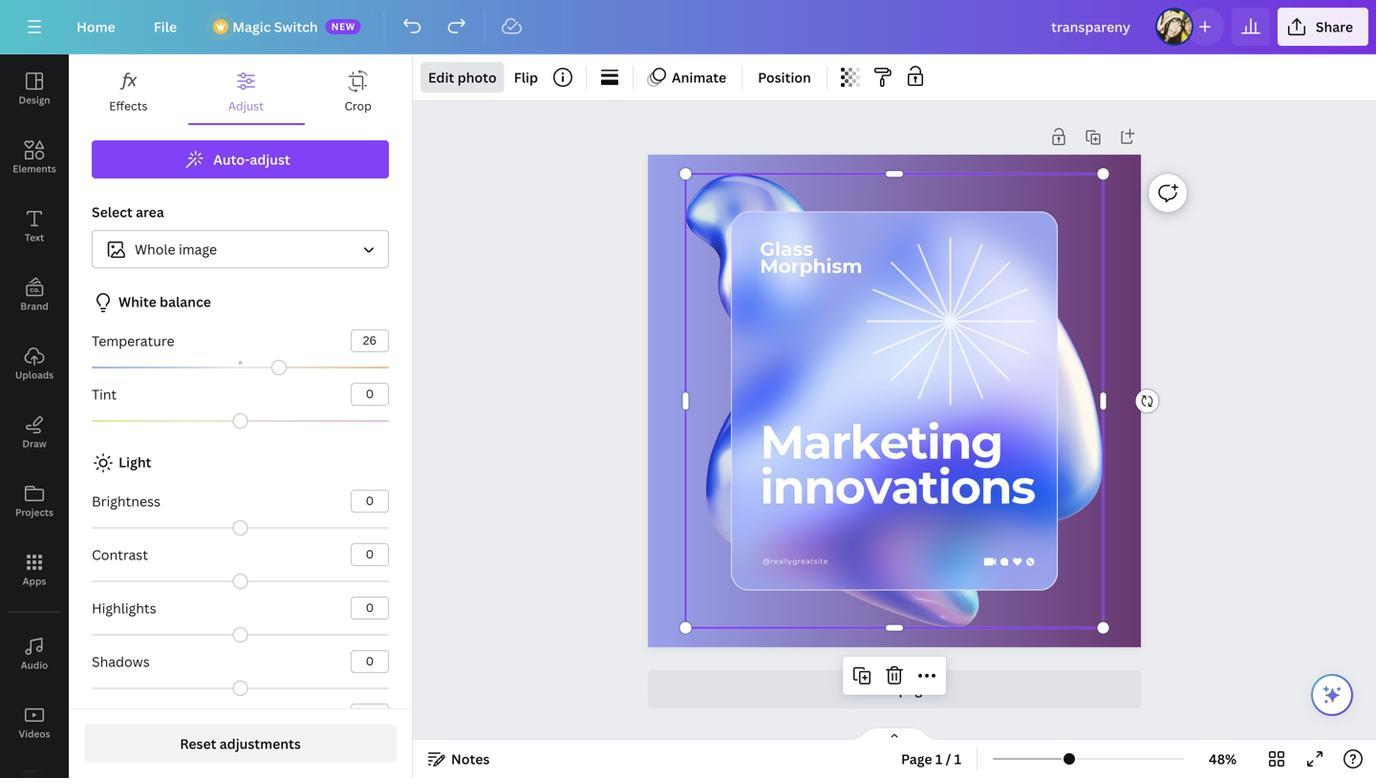 Task type: describe. For each thing, give the bounding box(es) containing it.
effects button
[[69, 54, 188, 123]]

area
[[136, 203, 164, 221]]

balance
[[160, 293, 211, 311]]

brand
[[20, 300, 48, 313]]

whites
[[92, 707, 136, 725]]

magic switch
[[232, 18, 318, 36]]

effects
[[109, 98, 148, 114]]

uploads
[[15, 369, 54, 382]]

white
[[119, 293, 156, 311]]

page
[[899, 681, 930, 699]]

page 1 / 1
[[901, 751, 962, 769]]

crop button
[[304, 54, 412, 123]]

morphism
[[760, 254, 863, 278]]

videos
[[19, 728, 50, 741]]

position
[[758, 68, 811, 86]]

Shadows text field
[[352, 652, 388, 673]]

draw button
[[0, 399, 69, 467]]

48%
[[1209, 751, 1237, 769]]

edit
[[428, 68, 454, 86]]

+ add page
[[859, 681, 930, 699]]

highlights
[[92, 600, 156, 618]]

brand button
[[0, 261, 69, 330]]

flip
[[514, 68, 538, 86]]

text button
[[0, 192, 69, 261]]

Whole image button
[[92, 230, 389, 269]]

notes
[[451, 751, 490, 769]]

tint
[[92, 386, 117, 404]]

main menu bar
[[0, 0, 1376, 54]]

select
[[92, 203, 133, 221]]

image
[[179, 240, 217, 259]]

/
[[946, 751, 951, 769]]

brightness
[[92, 493, 161, 511]]

edit photo button
[[421, 62, 504, 93]]

2 1 from the left
[[955, 751, 962, 769]]

crop
[[345, 98, 372, 114]]

notes button
[[421, 745, 497, 775]]

page
[[901, 751, 932, 769]]

reset adjustments button
[[84, 725, 397, 764]]

canva assistant image
[[1321, 684, 1344, 707]]

reset adjustments
[[180, 735, 301, 754]]

glass
[[760, 237, 813, 261]]

design button
[[0, 54, 69, 123]]

apps
[[23, 575, 46, 588]]

animate button
[[641, 62, 734, 93]]

48% button
[[1192, 745, 1254, 775]]

position button
[[750, 62, 819, 93]]

auto-adjust
[[213, 151, 290, 169]]

projects button
[[0, 467, 69, 536]]

Tint text field
[[352, 384, 388, 405]]

reset
[[180, 735, 216, 754]]

side panel tab list
[[0, 54, 69, 779]]

magic media image
[[0, 758, 69, 779]]

+
[[859, 681, 866, 699]]

Contrast text field
[[352, 545, 388, 566]]

magic
[[232, 18, 271, 36]]

elements
[[13, 162, 56, 175]]

home link
[[61, 8, 131, 46]]

marketing
[[760, 414, 1003, 471]]



Task type: locate. For each thing, give the bounding box(es) containing it.
photo
[[458, 68, 497, 86]]

1 right /
[[955, 751, 962, 769]]

0 horizontal spatial 1
[[936, 751, 943, 769]]

auto-adjust button
[[92, 140, 389, 179]]

new
[[331, 20, 355, 33]]

videos button
[[0, 689, 69, 758]]

projects
[[15, 507, 54, 519]]

show pages image
[[849, 727, 940, 743]]

glass morphism
[[760, 237, 863, 278]]

switch
[[274, 18, 318, 36]]

shadows
[[92, 653, 150, 671]]

adjust
[[250, 151, 290, 169]]

adjustments
[[220, 735, 301, 754]]

file button
[[138, 8, 192, 46]]

@reallygreatsite
[[763, 558, 829, 566]]

1
[[936, 751, 943, 769], [955, 751, 962, 769]]

audio
[[21, 659, 48, 672]]

Highlights text field
[[352, 598, 388, 619]]

animate
[[672, 68, 726, 86]]

light
[[119, 454, 151, 472]]

temperature
[[92, 332, 174, 350]]

file
[[154, 18, 177, 36]]

uploads button
[[0, 330, 69, 399]]

flip button
[[506, 62, 546, 93]]

home
[[76, 18, 115, 36]]

select area
[[92, 203, 164, 221]]

Temperature text field
[[352, 331, 388, 352]]

white balance
[[119, 293, 211, 311]]

whole
[[135, 240, 175, 259]]

1 horizontal spatial 1
[[955, 751, 962, 769]]

adjust button
[[188, 54, 304, 123]]

draw
[[22, 438, 46, 451]]

elements button
[[0, 123, 69, 192]]

text
[[25, 231, 44, 244]]

edit photo
[[428, 68, 497, 86]]

1 1 from the left
[[936, 751, 943, 769]]

marketing innovations
[[760, 414, 1035, 516]]

add
[[869, 681, 896, 699]]

1 left /
[[936, 751, 943, 769]]

apps button
[[0, 536, 69, 605]]

auto-
[[213, 151, 250, 169]]

adjust
[[228, 98, 264, 114]]

Design title text field
[[1036, 8, 1148, 46]]

design
[[19, 94, 50, 107]]

+ add page button
[[648, 671, 1141, 709]]

whole image
[[135, 240, 217, 259]]

innovations
[[760, 459, 1035, 516]]

share button
[[1278, 8, 1369, 46]]

audio button
[[0, 620, 69, 689]]

Brightness text field
[[352, 491, 388, 512]]

share
[[1316, 18, 1353, 36]]

contrast
[[92, 546, 148, 564]]



Task type: vqa. For each thing, say whether or not it's contained in the screenshot.
the AiVOOV
no



